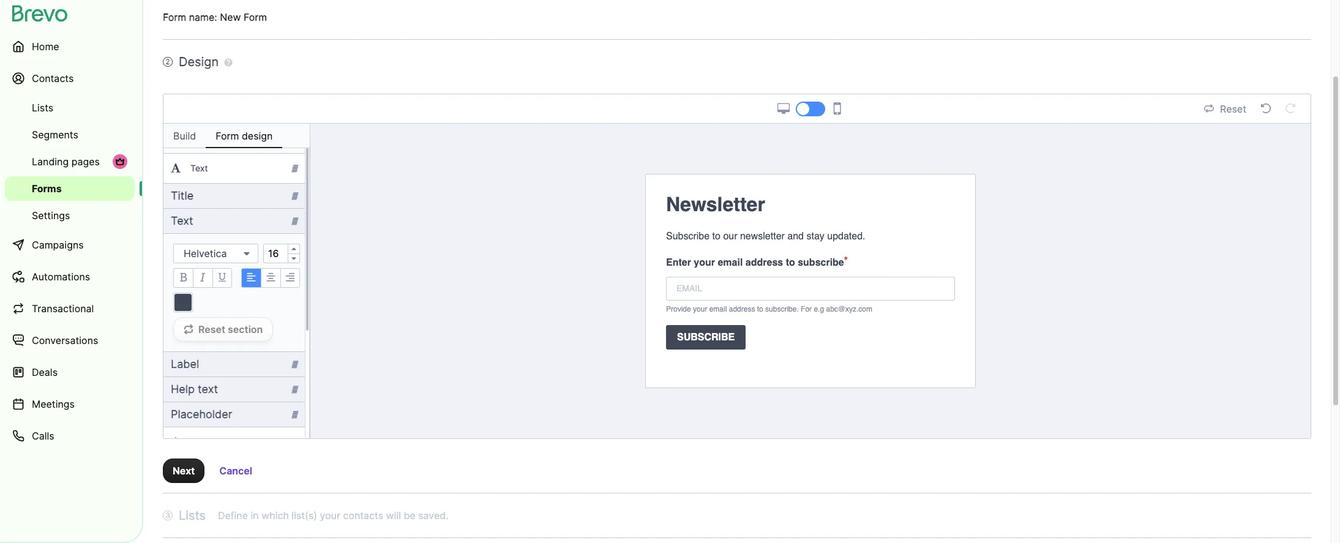 Task type: locate. For each thing, give the bounding box(es) containing it.
form left design
[[216, 130, 239, 142]]

1 vertical spatial lists
[[179, 508, 206, 523]]

to inside text field
[[712, 231, 721, 242]]

0 vertical spatial lists
[[32, 102, 53, 114]]

0 vertical spatial text button
[[163, 154, 305, 183]]

email down our
[[718, 257, 743, 268]]

calls
[[32, 430, 54, 442]]

will
[[386, 509, 401, 522]]

title
[[171, 189, 194, 202]]

cancel
[[219, 465, 252, 477]]

landing pages link
[[5, 149, 135, 174]]

to left our
[[712, 231, 721, 242]]

reset for reset
[[1220, 103, 1247, 115]]

to
[[712, 231, 721, 242], [786, 257, 795, 268], [757, 305, 763, 313]]

placeholder button
[[163, 402, 305, 427]]

help
[[171, 383, 195, 396]]

subscribe.
[[765, 305, 799, 313]]

transactional
[[32, 302, 94, 315]]

design
[[242, 130, 273, 142]]

0 vertical spatial address
[[746, 257, 783, 268]]

form right new
[[244, 11, 267, 23]]

email
[[718, 257, 743, 268], [709, 305, 727, 313]]

contacts
[[343, 509, 383, 522]]

lists right "3"
[[179, 508, 206, 523]]

build link
[[163, 124, 206, 148]]

lists up segments at the left
[[32, 102, 53, 114]]

subscribe
[[677, 332, 735, 343]]

2 horizontal spatial to
[[786, 257, 795, 268]]

address down subscribe to our newsletter and stay updated. at the top of the page
[[746, 257, 783, 268]]

writing direction button
[[163, 427, 305, 457]]

1 horizontal spatial reset
[[1220, 103, 1247, 115]]

list(s)
[[292, 509, 317, 522]]

0 vertical spatial email
[[718, 257, 743, 268]]

cancel button
[[210, 459, 262, 483]]

and
[[788, 231, 804, 242]]

reset
[[1220, 103, 1247, 115], [198, 323, 225, 336]]

help text button
[[163, 377, 305, 402]]

None text field
[[666, 277, 955, 301]]

deals link
[[5, 358, 135, 387]]

2 text button from the top
[[163, 209, 305, 233]]

subscribe to our newsletter and stay updated.
[[666, 231, 865, 242]]

1 vertical spatial to
[[786, 257, 795, 268]]

help text
[[171, 383, 218, 396]]

e.g
[[814, 305, 824, 313]]

lists
[[32, 102, 53, 114], [179, 508, 206, 523]]

2 vertical spatial to
[[757, 305, 763, 313]]

1 vertical spatial address
[[729, 305, 755, 313]]

None number field
[[263, 244, 300, 263]]

enter your email address to subscribe
[[666, 257, 844, 268]]

new
[[220, 11, 241, 23]]

deals
[[32, 366, 58, 378]]

form for design
[[216, 130, 239, 142]]

segments
[[32, 129, 78, 141]]

1 horizontal spatial to
[[757, 305, 763, 313]]

text button up title dropdown button
[[163, 154, 305, 183]]

your for provide
[[693, 305, 707, 313]]

:
[[214, 11, 217, 23]]

automations
[[32, 271, 90, 283]]

text
[[190, 163, 208, 173], [171, 214, 193, 227]]

your
[[694, 257, 715, 268], [693, 305, 707, 313], [320, 509, 340, 522]]

writing
[[190, 437, 219, 447]]

to left subscribe.
[[757, 305, 763, 313]]

2 vertical spatial your
[[320, 509, 340, 522]]

conversations
[[32, 334, 98, 347]]

0 vertical spatial to
[[712, 231, 721, 242]]

email for provide
[[709, 305, 727, 313]]

address
[[746, 257, 783, 268], [729, 305, 755, 313]]

placeholder
[[171, 408, 232, 421]]

design
[[179, 54, 219, 69]]

reset section
[[198, 323, 263, 336]]

text down title
[[171, 214, 193, 227]]

landing pages
[[32, 156, 100, 168]]

in
[[251, 509, 259, 522]]

provide
[[666, 305, 691, 313]]

reset inside button
[[1220, 103, 1247, 115]]

0 vertical spatial reset
[[1220, 103, 1247, 115]]

subscribe to our newsletter and stay updated. button
[[656, 224, 965, 249]]

email up subscribe
[[709, 305, 727, 313]]

section
[[228, 323, 263, 336]]

left___rvooi image
[[115, 157, 125, 167]]

form for name
[[163, 11, 186, 23]]

text up title
[[190, 163, 208, 173]]

1 horizontal spatial form
[[216, 130, 239, 142]]

our
[[723, 231, 737, 242]]

your right list(s)
[[320, 509, 340, 522]]

title button
[[163, 184, 305, 208]]

contacts
[[32, 72, 74, 84]]

1 vertical spatial email
[[709, 305, 727, 313]]

1 vertical spatial text button
[[163, 209, 305, 233]]

0 horizontal spatial lists
[[32, 102, 53, 114]]

email for enter
[[718, 257, 743, 268]]

0 horizontal spatial to
[[712, 231, 721, 242]]

updated.
[[827, 231, 865, 242]]

your right enter on the top of the page
[[694, 257, 715, 268]]

to down and
[[786, 257, 795, 268]]

subscribe button
[[656, 320, 965, 355]]

1 vertical spatial your
[[693, 305, 707, 313]]

text button down title dropdown button
[[163, 209, 305, 233]]

text button
[[163, 154, 305, 183], [163, 209, 305, 233]]

0 horizontal spatial form
[[163, 11, 186, 23]]

your right provide
[[693, 305, 707, 313]]

Newsletter text field
[[666, 190, 955, 219]]

form
[[163, 11, 186, 23], [244, 11, 267, 23], [216, 130, 239, 142]]

reset inside button
[[198, 323, 225, 336]]

form design link
[[206, 124, 283, 148]]

0 vertical spatial your
[[694, 257, 715, 268]]

be
[[404, 509, 416, 522]]

1 vertical spatial reset
[[198, 323, 225, 336]]

0 horizontal spatial reset
[[198, 323, 225, 336]]

address left subscribe.
[[729, 305, 755, 313]]

form left the name
[[163, 11, 186, 23]]

writing direction
[[190, 437, 257, 447]]



Task type: vqa. For each thing, say whether or not it's contained in the screenshot.
navigation.
no



Task type: describe. For each thing, give the bounding box(es) containing it.
name
[[189, 11, 214, 23]]

segments link
[[5, 122, 135, 147]]

calls link
[[5, 421, 135, 451]]

contacts link
[[5, 64, 135, 93]]

3
[[165, 511, 170, 520]]

form name : new form
[[163, 11, 267, 23]]

forms
[[32, 182, 62, 195]]

define in which list(s) your contacts will be saved.
[[218, 509, 449, 522]]

lists link
[[5, 96, 135, 120]]

0 vertical spatial text
[[190, 163, 208, 173]]

provide your email address to subscribe. for e.g abc@xyz.com
[[666, 305, 872, 313]]

reset section button
[[173, 317, 273, 342]]

stay
[[807, 231, 825, 242]]

subscribe
[[798, 257, 844, 268]]

home
[[32, 40, 59, 53]]

campaigns link
[[5, 230, 135, 260]]

helvetica
[[184, 247, 227, 260]]

settings
[[32, 209, 70, 222]]

define
[[218, 509, 248, 522]]

campaigns
[[32, 239, 84, 251]]

address for subscribe.
[[729, 305, 755, 313]]

saved.
[[418, 509, 449, 522]]

abc@xyz.com
[[826, 305, 872, 313]]

conversations link
[[5, 326, 135, 355]]

subscribe
[[666, 231, 710, 242]]

newsletter button
[[656, 185, 965, 224]]

pages
[[71, 156, 100, 168]]

your for enter
[[694, 257, 715, 268]]

1 horizontal spatial lists
[[179, 508, 206, 523]]

for
[[801, 305, 812, 313]]

which
[[262, 509, 289, 522]]

next button
[[163, 459, 205, 483]]

home link
[[5, 32, 135, 61]]

transactional link
[[5, 294, 135, 323]]

build
[[173, 130, 196, 142]]

form design
[[216, 130, 273, 142]]

to for subscribe.
[[757, 305, 763, 313]]

2
[[166, 57, 170, 66]]

newsletter
[[740, 231, 785, 242]]

automations link
[[5, 262, 135, 291]]

meetings
[[32, 398, 75, 410]]

enter
[[666, 257, 691, 268]]

settings link
[[5, 203, 135, 228]]

label button
[[163, 352, 305, 377]]

forms link
[[5, 176, 135, 201]]

label
[[171, 358, 199, 370]]

address for subscribe
[[746, 257, 783, 268]]

direction
[[221, 437, 257, 447]]

Subscribe to our newsletter and stay updated. text field
[[666, 229, 955, 244]]

reset for reset section
[[198, 323, 225, 336]]

2 horizontal spatial form
[[244, 11, 267, 23]]

meetings link
[[5, 389, 135, 419]]

newsletter
[[666, 193, 765, 216]]

text
[[198, 383, 218, 396]]

landing
[[32, 156, 69, 168]]

1 text button from the top
[[163, 154, 305, 183]]

next
[[173, 465, 195, 477]]

reset button
[[1201, 101, 1250, 117]]

to for subscribe
[[786, 257, 795, 268]]

1 vertical spatial text
[[171, 214, 193, 227]]



